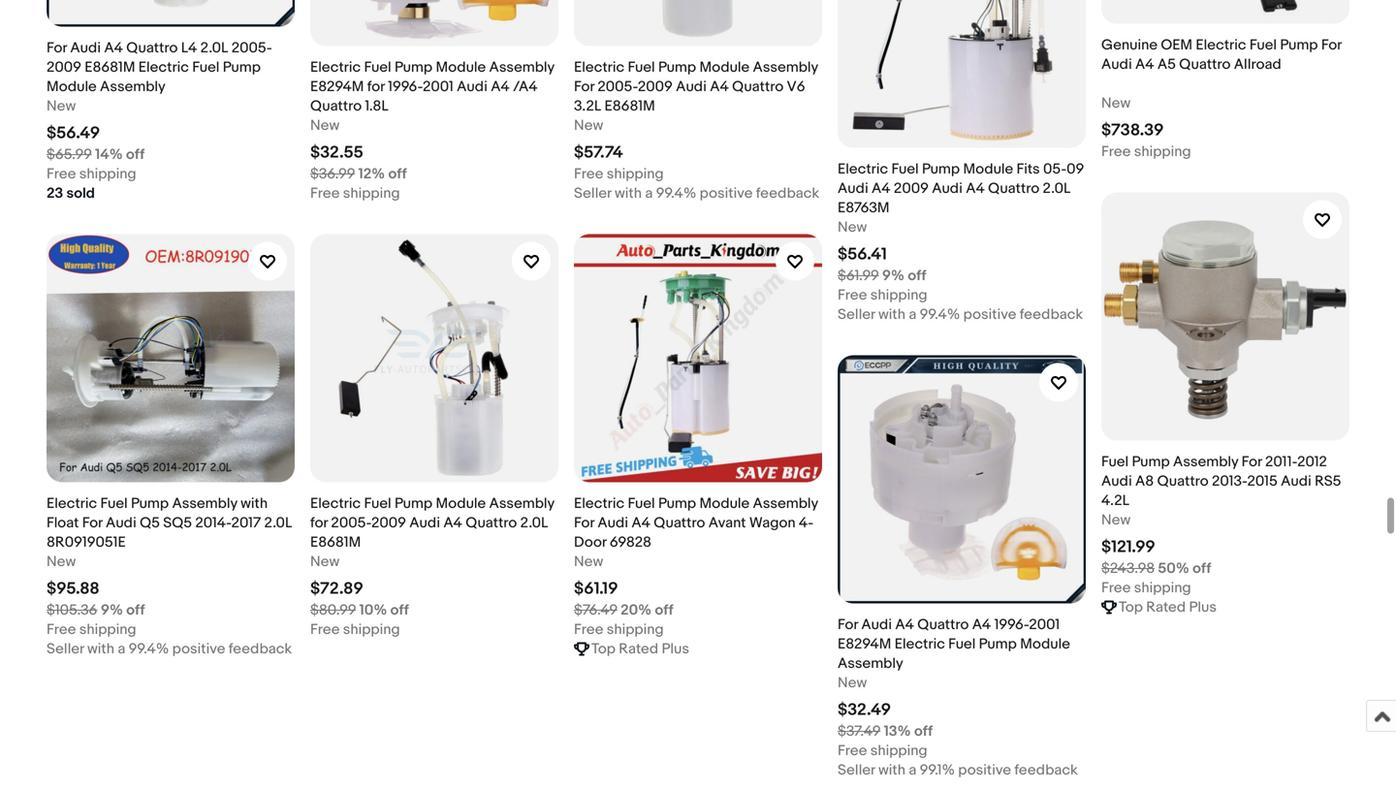 Task type: locate. For each thing, give the bounding box(es) containing it.
off inside electric fuel pump module assembly for audi a4 quattro avant wagon 4- door 69828 new $61.19 $76.49 20% off free shipping
[[655, 602, 674, 619]]

new text field down the 4.2l
[[1102, 510, 1131, 530]]

free shipping text field down 12%
[[310, 184, 400, 203]]

positive
[[700, 185, 753, 202], [964, 306, 1017, 323], [172, 640, 225, 658], [958, 762, 1011, 779]]

electric for $57.74
[[574, 59, 625, 76]]

off right 20% at the bottom left of the page
[[655, 602, 674, 619]]

new down door
[[574, 553, 603, 571]]

door
[[574, 534, 607, 551]]

free inside the electric fuel pump assembly with float for audi q5 sq5 2014-2017 2.0l 8r0919051e new $95.88 $105.36 9% off free shipping seller with a 99.4% positive feedback
[[47, 621, 76, 638]]

free shipping text field for $56.49
[[47, 164, 136, 184]]

shipping inside fuel pump assembly for 2011-2012 audi a8 quattro 2013-2015 audi rs5 4.2l new $121.99 $243.98 50% off free shipping
[[1134, 579, 1191, 597]]

2009 inside electric fuel pump module assembly for 2005-2009 audi a4 quattro 2.0l e8681m new $72.89 $80.99 10% off free shipping
[[371, 514, 406, 532]]

with down "previous price $61.99 9% off" text field
[[879, 306, 906, 323]]

top inside text field
[[591, 640, 616, 658]]

1996-
[[388, 78, 423, 95], [994, 616, 1029, 634]]

pump
[[1280, 36, 1318, 54], [223, 59, 261, 76], [395, 59, 433, 76], [658, 59, 696, 76], [922, 160, 960, 178], [1132, 453, 1170, 471], [131, 495, 169, 512], [395, 495, 433, 512], [658, 495, 696, 512], [979, 635, 1017, 653]]

electric inside electric fuel pump module assembly for 2005-2009 audi a4 quattro 2.0l e8681m new $72.89 $80.99 10% off free shipping
[[310, 495, 361, 512]]

2013-
[[1212, 473, 1247, 490]]

1 horizontal spatial for
[[367, 78, 385, 95]]

2005- up 3.2l
[[598, 78, 638, 95]]

audi inside electric fuel pump module assembly for audi a4 quattro avant wagon 4- door 69828 new $61.19 $76.49 20% off free shipping
[[598, 514, 628, 532]]

new text field for $32.55
[[310, 116, 340, 135]]

0 vertical spatial 99.4%
[[656, 185, 697, 202]]

electric fuel pump module fits 05-09 audi a4 2009 audi a4 quattro 2.0l e8763m new $56.41 $61.99 9% off free shipping seller with a 99.4% positive feedback
[[838, 160, 1084, 323]]

free shipping text field down $61.99
[[838, 285, 928, 305]]

previous price $65.99 14% off text field
[[47, 145, 145, 164]]

shipping down 10% in the bottom of the page
[[343, 621, 400, 638]]

electric up '$32.55' on the left
[[310, 59, 361, 76]]

2005- inside for audi a4 quattro l4 2.0l 2005- 2009 e8681m electric fuel pump module assembly new $56.49 $65.99 14% off free shipping 23 sold
[[231, 39, 272, 57]]

a4 inside electric fuel pump module assembly for 2005-2009 audi a4 quattro 2.0l e8681m new $72.89 $80.99 10% off free shipping
[[443, 514, 462, 532]]

for
[[367, 78, 385, 95], [310, 514, 328, 532]]

free shipping text field down 20% at the bottom left of the page
[[574, 620, 664, 639]]

top rated plus
[[1119, 599, 1217, 616], [591, 640, 689, 658]]

electric inside electric fuel pump module assembly for audi a4 quattro avant wagon 4- door 69828 new $61.19 $76.49 20% off free shipping
[[574, 495, 625, 512]]

9%
[[882, 267, 905, 284], [101, 602, 123, 619]]

audi inside for audi a4 quattro l4 2.0l 2005- 2009 e8681m electric fuel pump module assembly new $56.49 $65.99 14% off free shipping 23 sold
[[70, 39, 101, 57]]

2009
[[47, 59, 81, 76], [638, 78, 673, 95], [894, 180, 929, 197], [371, 514, 406, 532]]

$65.99
[[47, 146, 92, 163]]

rated down the 50%
[[1146, 599, 1186, 616]]

2 horizontal spatial e8681m
[[605, 97, 655, 115]]

12%
[[358, 165, 385, 183]]

new up $32.55 text box
[[310, 117, 340, 134]]

1 horizontal spatial 2001
[[1029, 616, 1060, 634]]

pump inside fuel pump assembly for 2011-2012 audi a8 quattro 2013-2015 audi rs5 4.2l new $121.99 $243.98 50% off free shipping
[[1132, 453, 1170, 471]]

top for $121.99
[[1119, 599, 1143, 616]]

off
[[126, 146, 145, 163], [388, 165, 407, 183], [908, 267, 927, 284], [1193, 560, 1211, 577], [126, 602, 145, 619], [390, 602, 409, 619], [655, 602, 674, 619], [914, 723, 933, 740]]

new text field for $61.19
[[574, 552, 603, 571]]

shipping inside electric fuel pump module assembly for audi a4 quattro avant wagon 4- door 69828 new $61.19 $76.49 20% off free shipping
[[607, 621, 664, 638]]

top down $243.98
[[1119, 599, 1143, 616]]

electric for $80.99
[[310, 495, 361, 512]]

9% inside electric fuel pump module fits 05-09 audi a4 2009 audi a4 quattro 2.0l e8763m new $56.41 $61.99 9% off free shipping seller with a 99.4% positive feedback
[[882, 267, 905, 284]]

assembly
[[489, 59, 554, 76], [753, 59, 818, 76], [100, 78, 166, 95], [1173, 453, 1239, 471], [172, 495, 237, 512], [489, 495, 554, 512], [753, 495, 818, 512], [838, 655, 903, 672]]

20%
[[621, 602, 652, 619]]

audi
[[70, 39, 101, 57], [1102, 56, 1132, 73], [457, 78, 488, 95], [676, 78, 707, 95], [838, 180, 869, 197], [932, 180, 963, 197], [1102, 473, 1132, 490], [1281, 473, 1312, 490], [106, 514, 136, 532], [409, 514, 440, 532], [598, 514, 628, 532], [861, 616, 892, 634]]

oem
[[1161, 36, 1193, 54]]

e8681m up $72.89 at the left of the page
[[310, 534, 361, 551]]

0 vertical spatial top rated plus
[[1119, 599, 1217, 616]]

2005- for $57.74
[[598, 78, 638, 95]]

fuel inside for audi a4 quattro a4 1996-2001 e8294m electric fuel pump module assembly new $32.49 $37.49 13% off free shipping seller with a 99.1% positive feedback
[[948, 635, 976, 653]]

e8294m up $32.55 text box
[[310, 78, 364, 95]]

new up $738.39 text box
[[1102, 94, 1131, 112]]

a4 inside electric fuel pump module assembly e8294m for 1996-2001 audi a4 /a4 quattro 1.8l new $32.55 $36.99 12% off free shipping
[[491, 78, 510, 95]]

plus
[[1189, 599, 1217, 616], [662, 640, 689, 658]]

free shipping text field up sold
[[47, 164, 136, 184]]

shipping down 20% at the bottom left of the page
[[607, 621, 664, 638]]

4.2l
[[1102, 492, 1130, 509]]

feedback
[[756, 185, 820, 202], [1020, 306, 1083, 323], [229, 640, 292, 658], [1015, 762, 1078, 779]]

free shipping text field down 10% in the bottom of the page
[[310, 620, 400, 639]]

99.4%
[[656, 185, 697, 202], [920, 306, 960, 323], [129, 640, 169, 658]]

free down $57.74
[[574, 165, 604, 183]]

1 horizontal spatial e8681m
[[310, 534, 361, 551]]

module
[[436, 59, 486, 76], [700, 59, 750, 76], [47, 78, 97, 95], [963, 160, 1013, 178], [436, 495, 486, 512], [700, 495, 750, 512], [1020, 635, 1070, 653]]

feedback inside for audi a4 quattro a4 1996-2001 e8294m electric fuel pump module assembly new $32.49 $37.49 13% off free shipping seller with a 99.1% positive feedback
[[1015, 762, 1078, 779]]

0 vertical spatial 2001
[[423, 78, 454, 95]]

a4
[[104, 39, 123, 57], [1136, 56, 1154, 73], [491, 78, 510, 95], [710, 78, 729, 95], [872, 180, 891, 197], [966, 180, 985, 197], [443, 514, 462, 532], [632, 514, 651, 532], [895, 616, 914, 634], [972, 616, 991, 634]]

shipping down 14%
[[79, 165, 136, 183]]

shipping down "previous price $61.99 9% off" text field
[[871, 286, 928, 304]]

seller down $37.49
[[838, 762, 875, 779]]

shipping down the previous price $105.36 9% off text box
[[79, 621, 136, 638]]

shipping inside new $738.39 free shipping
[[1134, 143, 1191, 160]]

module inside electric fuel pump module assembly for audi a4 quattro avant wagon 4- door 69828 new $61.19 $76.49 20% off free shipping
[[700, 495, 750, 512]]

e8681m right 3.2l
[[605, 97, 655, 115]]

electric for $32.55
[[310, 59, 361, 76]]

electric up 13%
[[895, 635, 945, 653]]

free inside for audi a4 quattro a4 1996-2001 e8294m electric fuel pump module assembly new $32.49 $37.49 13% off free shipping seller with a 99.1% positive feedback
[[838, 742, 867, 760]]

assembly inside electric fuel pump module assembly for audi a4 quattro avant wagon 4- door 69828 new $61.19 $76.49 20% off free shipping
[[753, 495, 818, 512]]

69828
[[610, 534, 652, 551]]

a inside electric fuel pump module fits 05-09 audi a4 2009 audi a4 quattro 2.0l e8763m new $56.41 $61.99 9% off free shipping seller with a 99.4% positive feedback
[[909, 306, 917, 323]]

with inside for audi a4 quattro a4 1996-2001 e8294m electric fuel pump module assembly new $32.49 $37.49 13% off free shipping seller with a 99.1% positive feedback
[[879, 762, 906, 779]]

fuel inside electric fuel pump module assembly e8294m for 1996-2001 audi a4 /a4 quattro 1.8l new $32.55 $36.99 12% off free shipping
[[364, 59, 391, 76]]

fuel inside electric fuel pump module assembly for audi a4 quattro avant wagon 4- door 69828 new $61.19 $76.49 20% off free shipping
[[628, 495, 655, 512]]

10%
[[359, 602, 387, 619]]

2005- up $72.89 at the left of the page
[[331, 514, 371, 532]]

quattro inside electric fuel pump module assembly for audi a4 quattro avant wagon 4- door 69828 new $61.19 $76.49 20% off free shipping
[[654, 514, 705, 532]]

off right $61.99
[[908, 267, 927, 284]]

rated for $61.19
[[619, 640, 659, 658]]

2014-
[[195, 514, 231, 532]]

for up $72.89 text box
[[310, 514, 328, 532]]

free inside fuel pump assembly for 2011-2012 audi a8 quattro 2013-2015 audi rs5 4.2l new $121.99 $243.98 50% off free shipping
[[1102, 579, 1131, 597]]

1 horizontal spatial 99.4%
[[656, 185, 697, 202]]

1 vertical spatial plus
[[662, 640, 689, 658]]

off up seller with a 99.4% positive feedback text box
[[126, 602, 145, 619]]

$243.98
[[1102, 560, 1155, 577]]

0 horizontal spatial 2001
[[423, 78, 454, 95]]

quattro
[[126, 39, 178, 57], [1179, 56, 1231, 73], [732, 78, 784, 95], [310, 97, 362, 115], [988, 180, 1040, 197], [1157, 473, 1209, 490], [466, 514, 517, 532], [654, 514, 705, 532], [918, 616, 969, 634]]

for inside electric fuel pump module assembly for 2005-2009 audi a4 quattro 2.0l e8681m new $72.89 $80.99 10% off free shipping
[[310, 514, 328, 532]]

new text field for $57.74
[[574, 116, 603, 135]]

free shipping text field down $57.74
[[574, 164, 664, 184]]

module for $76.49
[[700, 495, 750, 512]]

1 vertical spatial 2001
[[1029, 616, 1060, 634]]

free down $37.49
[[838, 742, 867, 760]]

0 vertical spatial for
[[367, 78, 385, 95]]

8r0919051e
[[47, 534, 126, 551]]

top inside text box
[[1119, 599, 1143, 616]]

1 vertical spatial top
[[591, 640, 616, 658]]

Top Rated Plus text field
[[591, 639, 689, 659]]

9% right '$105.36' at the left of the page
[[101, 602, 123, 619]]

previous price $76.49 20% off text field
[[574, 601, 674, 620]]

$121.99
[[1102, 537, 1156, 557]]

new
[[1102, 94, 1131, 112], [47, 97, 76, 115], [310, 117, 340, 134], [574, 117, 603, 134], [838, 219, 867, 236], [1102, 511, 1131, 529], [47, 553, 76, 571], [310, 553, 340, 571], [574, 553, 603, 571], [838, 674, 867, 692]]

for inside for audi a4 quattro l4 2.0l 2005- 2009 e8681m electric fuel pump module assembly new $56.49 $65.99 14% off free shipping 23 sold
[[47, 39, 67, 57]]

q5
[[140, 514, 160, 532]]

new text field down door
[[574, 552, 603, 571]]

a4 inside for audi a4 quattro l4 2.0l 2005- 2009 e8681m electric fuel pump module assembly new $56.49 $65.99 14% off free shipping 23 sold
[[104, 39, 123, 57]]

quattro inside fuel pump assembly for 2011-2012 audi a8 quattro 2013-2015 audi rs5 4.2l new $121.99 $243.98 50% off free shipping
[[1157, 473, 1209, 490]]

1 horizontal spatial e8294m
[[838, 635, 891, 653]]

free down $243.98
[[1102, 579, 1131, 597]]

shipping
[[1134, 143, 1191, 160], [79, 165, 136, 183], [607, 165, 664, 183], [343, 185, 400, 202], [871, 286, 928, 304], [1134, 579, 1191, 597], [79, 621, 136, 638], [343, 621, 400, 638], [607, 621, 664, 638], [871, 742, 928, 760]]

group
[[47, 0, 1350, 780]]

free down "$738.39"
[[1102, 143, 1131, 160]]

seller inside 'electric fuel pump module assembly for 2005-2009 audi a4 quattro v6 3.2l e8681m new $57.74 free shipping seller with a 99.4% positive feedback'
[[574, 185, 612, 202]]

e8294m up $32.49 text field
[[838, 635, 891, 653]]

for up 1.8l
[[367, 78, 385, 95]]

Seller with a 99.4% positive feedback text field
[[47, 639, 292, 659]]

new inside the electric fuel pump assembly with float for audi q5 sq5 2014-2017 2.0l 8r0919051e new $95.88 $105.36 9% off free shipping seller with a 99.4% positive feedback
[[47, 553, 76, 571]]

module for $56.41
[[963, 160, 1013, 178]]

fuel inside genuine oem electric fuel pump for audi a4 a5 quattro allroad
[[1250, 36, 1277, 54]]

free inside electric fuel pump module assembly for 2005-2009 audi a4 quattro 2.0l e8681m new $72.89 $80.99 10% off free shipping
[[310, 621, 340, 638]]

free shipping text field for $32.49
[[838, 741, 928, 761]]

new text field down 3.2l
[[574, 116, 603, 135]]

1 horizontal spatial top
[[1119, 599, 1143, 616]]

new down 3.2l
[[574, 117, 603, 134]]

1 vertical spatial top rated plus
[[591, 640, 689, 658]]

plus inside text field
[[662, 640, 689, 658]]

new text field for $72.89
[[310, 552, 340, 571]]

1 vertical spatial 1996-
[[994, 616, 1029, 634]]

e8681m up $56.49 text box
[[85, 59, 135, 76]]

free
[[1102, 143, 1131, 160], [47, 165, 76, 183], [574, 165, 604, 183], [310, 185, 340, 202], [838, 286, 867, 304], [1102, 579, 1131, 597], [47, 621, 76, 638], [310, 621, 340, 638], [574, 621, 604, 638], [838, 742, 867, 760]]

new text field up $32.49 text field
[[838, 673, 867, 693]]

$80.99
[[310, 602, 356, 619]]

new up $32.49 text field
[[838, 674, 867, 692]]

free shipping text field down '$105.36' at the left of the page
[[47, 620, 136, 639]]

shipping down "$738.39"
[[1134, 143, 1191, 160]]

1 vertical spatial seller with a 99.4% positive feedback text field
[[838, 305, 1083, 324]]

1 vertical spatial e8294m
[[838, 635, 891, 653]]

0 vertical spatial rated
[[1146, 599, 1186, 616]]

off right the 50%
[[1193, 560, 1211, 577]]

fits
[[1017, 160, 1040, 178]]

for inside 'electric fuel pump module assembly for 2005-2009 audi a4 quattro v6 3.2l e8681m new $57.74 free shipping seller with a 99.4% positive feedback'
[[574, 78, 594, 95]]

audi inside electric fuel pump module assembly e8294m for 1996-2001 audi a4 /a4 quattro 1.8l new $32.55 $36.99 12% off free shipping
[[457, 78, 488, 95]]

2 vertical spatial e8681m
[[310, 534, 361, 551]]

a
[[645, 185, 653, 202], [909, 306, 917, 323], [118, 640, 125, 658], [909, 762, 917, 779]]

plus down 'previous price $76.49 20% off' 'text field'
[[662, 640, 689, 658]]

off right 13%
[[914, 723, 933, 740]]

new text field for $56.41
[[838, 218, 867, 237]]

electric fuel pump module assembly for 2005-2009 audi a4 quattro v6 3.2l e8681m new $57.74 free shipping seller with a 99.4% positive feedback
[[574, 59, 820, 202]]

a4 inside 'electric fuel pump module assembly for 2005-2009 audi a4 quattro v6 3.2l e8681m new $57.74 free shipping seller with a 99.4% positive feedback'
[[710, 78, 729, 95]]

new text field up $738.39 text box
[[1102, 93, 1131, 113]]

allroad
[[1234, 56, 1282, 73]]

fuel
[[1250, 36, 1277, 54], [192, 59, 220, 76], [364, 59, 391, 76], [628, 59, 655, 76], [892, 160, 919, 178], [1102, 453, 1129, 471], [100, 495, 128, 512], [364, 495, 391, 512], [628, 495, 655, 512], [948, 635, 976, 653]]

2005- inside electric fuel pump module assembly for 2005-2009 audi a4 quattro 2.0l e8681m new $72.89 $80.99 10% off free shipping
[[331, 514, 371, 532]]

electric up $72.89 text box
[[310, 495, 361, 512]]

pump inside 'electric fuel pump module assembly for 2005-2009 audi a4 quattro v6 3.2l e8681m new $57.74 free shipping seller with a 99.4% positive feedback'
[[658, 59, 696, 76]]

free shipping text field down "$738.39"
[[1102, 142, 1191, 161]]

free shipping text field for $72.89
[[310, 620, 400, 639]]

0 vertical spatial top
[[1119, 599, 1143, 616]]

0 horizontal spatial 99.4%
[[129, 640, 169, 658]]

electric up door
[[574, 495, 625, 512]]

0 horizontal spatial for
[[310, 514, 328, 532]]

electric inside for audi a4 quattro l4 2.0l 2005- 2009 e8681m electric fuel pump module assembly new $56.49 $65.99 14% off free shipping 23 sold
[[138, 59, 189, 76]]

seller
[[574, 185, 612, 202], [838, 306, 875, 323], [47, 640, 84, 658], [838, 762, 875, 779]]

new down the 4.2l
[[1102, 511, 1131, 529]]

0 horizontal spatial seller with a 99.4% positive feedback text field
[[574, 184, 820, 203]]

with inside electric fuel pump module fits 05-09 audi a4 2009 audi a4 quattro 2.0l e8763m new $56.41 $61.99 9% off free shipping seller with a 99.4% positive feedback
[[879, 306, 906, 323]]

shipping inside for audi a4 quattro l4 2.0l 2005- 2009 e8681m electric fuel pump module assembly new $56.49 $65.99 14% off free shipping 23 sold
[[79, 165, 136, 183]]

0 horizontal spatial 9%
[[101, 602, 123, 619]]

new text field down e8763m
[[838, 218, 867, 237]]

shipping inside electric fuel pump module fits 05-09 audi a4 2009 audi a4 quattro 2.0l e8763m new $56.41 $61.99 9% off free shipping seller with a 99.4% positive feedback
[[871, 286, 928, 304]]

0 horizontal spatial e8294m
[[310, 78, 364, 95]]

free shipping text field for $56.41
[[838, 285, 928, 305]]

0 vertical spatial 2005-
[[231, 39, 272, 57]]

Seller with a 99.4% positive feedback text field
[[574, 184, 820, 203], [838, 305, 1083, 324]]

2009 for $56.49
[[47, 59, 81, 76]]

0 horizontal spatial e8681m
[[85, 59, 135, 76]]

module inside electric fuel pump module assembly e8294m for 1996-2001 audi a4 /a4 quattro 1.8l new $32.55 $36.99 12% off free shipping
[[436, 59, 486, 76]]

2 horizontal spatial 2005-
[[598, 78, 638, 95]]

electric up "float"
[[47, 495, 97, 512]]

previous price $105.36 9% off text field
[[47, 601, 145, 620]]

fuel inside for audi a4 quattro l4 2.0l 2005- 2009 e8681m electric fuel pump module assembly new $56.49 $65.99 14% off free shipping 23 sold
[[192, 59, 220, 76]]

free down $61.99
[[838, 286, 867, 304]]

new text field up $72.89 text box
[[310, 552, 340, 571]]

module inside 'electric fuel pump module assembly for 2005-2009 audi a4 quattro v6 3.2l e8681m new $57.74 free shipping seller with a 99.4% positive feedback'
[[700, 59, 750, 76]]

assembly inside for audi a4 quattro a4 1996-2001 e8294m electric fuel pump module assembly new $32.49 $37.49 13% off free shipping seller with a 99.1% positive feedback
[[838, 655, 903, 672]]

free down $76.49
[[574, 621, 604, 638]]

electric for $61.19
[[574, 495, 625, 512]]

audi inside genuine oem electric fuel pump for audi a4 a5 quattro allroad
[[1102, 56, 1132, 73]]

new up $56.49
[[47, 97, 76, 115]]

with inside 'electric fuel pump module assembly for 2005-2009 audi a4 quattro v6 3.2l e8681m new $57.74 free shipping seller with a 99.4% positive feedback'
[[615, 185, 642, 202]]

free down '$105.36' at the left of the page
[[47, 621, 76, 638]]

seller down '$105.36' at the left of the page
[[47, 640, 84, 658]]

0 vertical spatial e8681m
[[85, 59, 135, 76]]

2 vertical spatial 99.4%
[[129, 640, 169, 658]]

assembly inside for audi a4 quattro l4 2.0l 2005- 2009 e8681m electric fuel pump module assembly new $56.49 $65.99 14% off free shipping 23 sold
[[100, 78, 166, 95]]

positive inside electric fuel pump module fits 05-09 audi a4 2009 audi a4 quattro 2.0l e8763m new $56.41 $61.99 9% off free shipping seller with a 99.4% positive feedback
[[964, 306, 1017, 323]]

audi inside electric fuel pump module assembly for 2005-2009 audi a4 quattro 2.0l e8681m new $72.89 $80.99 10% off free shipping
[[409, 514, 440, 532]]

Free shipping text field
[[1102, 142, 1191, 161], [47, 164, 136, 184], [574, 164, 664, 184], [47, 620, 136, 639], [310, 620, 400, 639]]

0 horizontal spatial plus
[[662, 640, 689, 658]]

1 vertical spatial 9%
[[101, 602, 123, 619]]

new inside for audi a4 quattro l4 2.0l 2005- 2009 e8681m electric fuel pump module assembly new $56.49 $65.99 14% off free shipping 23 sold
[[47, 97, 76, 115]]

rated
[[1146, 599, 1186, 616], [619, 640, 659, 658]]

new text field up $32.55 text box
[[310, 116, 340, 135]]

new text field for $95.88
[[47, 552, 76, 571]]

2005- for $80.99
[[331, 514, 371, 532]]

2009 inside 'electric fuel pump module assembly for 2005-2009 audi a4 quattro v6 3.2l e8681m new $57.74 free shipping seller with a 99.4% positive feedback'
[[638, 78, 673, 95]]

1 vertical spatial rated
[[619, 640, 659, 658]]

sold
[[66, 185, 95, 202]]

New text field
[[47, 96, 76, 116], [47, 552, 76, 571], [310, 552, 340, 571], [574, 552, 603, 571]]

top rated plus down 20% at the bottom left of the page
[[591, 640, 689, 658]]

Free shipping text field
[[310, 184, 400, 203], [838, 285, 928, 305], [1102, 578, 1191, 598], [574, 620, 664, 639], [838, 741, 928, 761]]

off inside electric fuel pump module fits 05-09 audi a4 2009 audi a4 quattro 2.0l e8763m new $56.41 $61.99 9% off free shipping seller with a 99.4% positive feedback
[[908, 267, 927, 284]]

a inside the electric fuel pump assembly with float for audi q5 sq5 2014-2017 2.0l 8r0919051e new $95.88 $105.36 9% off free shipping seller with a 99.4% positive feedback
[[118, 640, 125, 658]]

genuine
[[1102, 36, 1158, 54]]

2012
[[1298, 453, 1327, 471]]

new down e8763m
[[838, 219, 867, 236]]

1 horizontal spatial 9%
[[882, 267, 905, 284]]

$56.49 text field
[[47, 123, 100, 143]]

free shipping text field down 13%
[[838, 741, 928, 761]]

positive inside 'electric fuel pump module assembly for 2005-2009 audi a4 quattro v6 3.2l e8681m new $57.74 free shipping seller with a 99.4% positive feedback'
[[700, 185, 753, 202]]

seller down $57.74
[[574, 185, 612, 202]]

0 vertical spatial e8294m
[[310, 78, 364, 95]]

1 horizontal spatial top rated plus
[[1119, 599, 1217, 616]]

previous price $37.49 13% off text field
[[838, 722, 933, 741]]

shipping up top rated plus text box
[[1134, 579, 1191, 597]]

pump inside electric fuel pump module assembly for audi a4 quattro avant wagon 4- door 69828 new $61.19 $76.49 20% off free shipping
[[658, 495, 696, 512]]

2011-
[[1265, 453, 1298, 471]]

0 horizontal spatial top
[[591, 640, 616, 658]]

0 horizontal spatial rated
[[619, 640, 659, 658]]

1 vertical spatial e8681m
[[605, 97, 655, 115]]

off right 14%
[[126, 146, 145, 163]]

pump inside electric fuel pump module assembly for 2005-2009 audi a4 quattro 2.0l e8681m new $72.89 $80.99 10% off free shipping
[[395, 495, 433, 512]]

for
[[1322, 36, 1342, 54], [47, 39, 67, 57], [574, 78, 594, 95], [1242, 453, 1262, 471], [82, 514, 102, 532], [574, 514, 594, 532], [838, 616, 858, 634]]

0 vertical spatial plus
[[1189, 599, 1217, 616]]

quattro inside electric fuel pump module assembly for 2005-2009 audi a4 quattro 2.0l e8681m new $72.89 $80.99 10% off free shipping
[[466, 514, 517, 532]]

0 horizontal spatial 1996-
[[388, 78, 423, 95]]

0 vertical spatial 1996-
[[388, 78, 423, 95]]

e8294m
[[310, 78, 364, 95], [838, 635, 891, 653]]

9% right $61.99
[[882, 267, 905, 284]]

seller down $61.99
[[838, 306, 875, 323]]

$72.89 text field
[[310, 579, 363, 599]]

electric up 3.2l
[[574, 59, 625, 76]]

$56.41
[[838, 244, 887, 265]]

new text field for $121.99
[[1102, 510, 1131, 530]]

$105.36
[[47, 602, 97, 619]]

for inside the electric fuel pump assembly with float for audi q5 sq5 2014-2017 2.0l 8r0919051e new $95.88 $105.36 9% off free shipping seller with a 99.4% positive feedback
[[82, 514, 102, 532]]

pump inside for audi a4 quattro a4 1996-2001 e8294m electric fuel pump module assembly new $32.49 $37.49 13% off free shipping seller with a 99.1% positive feedback
[[979, 635, 1017, 653]]

1 horizontal spatial rated
[[1146, 599, 1186, 616]]

rated down 20% at the bottom left of the page
[[619, 640, 659, 658]]

electric inside the electric fuel pump assembly with float for audi q5 sq5 2014-2017 2.0l 8r0919051e new $95.88 $105.36 9% off free shipping seller with a 99.4% positive feedback
[[47, 495, 97, 512]]

New text field
[[1102, 93, 1131, 113], [310, 116, 340, 135], [574, 116, 603, 135], [838, 218, 867, 237], [1102, 510, 1131, 530], [838, 673, 867, 693]]

e8681m
[[85, 59, 135, 76], [605, 97, 655, 115], [310, 534, 361, 551]]

top
[[1119, 599, 1143, 616], [591, 640, 616, 658]]

free up 23
[[47, 165, 76, 183]]

2001
[[423, 78, 454, 95], [1029, 616, 1060, 634]]

e8763m
[[838, 199, 890, 217]]

99.4% inside 'electric fuel pump module assembly for 2005-2009 audi a4 quattro v6 3.2l e8681m new $57.74 free shipping seller with a 99.4% positive feedback'
[[656, 185, 697, 202]]

new inside for audi a4 quattro a4 1996-2001 e8294m electric fuel pump module assembly new $32.49 $37.49 13% off free shipping seller with a 99.1% positive feedback
[[838, 674, 867, 692]]

shipping down 12%
[[343, 185, 400, 202]]

/a4
[[513, 78, 538, 95]]

top rated plus for $61.19
[[591, 640, 689, 658]]

module for $36.99
[[436, 59, 486, 76]]

a inside for audi a4 quattro a4 1996-2001 e8294m electric fuel pump module assembly new $32.49 $37.49 13% off free shipping seller with a 99.1% positive feedback
[[909, 762, 917, 779]]

new up $95.88 text box
[[47, 553, 76, 571]]

off right 10% in the bottom of the page
[[390, 602, 409, 619]]

new text field up $95.88 text box
[[47, 552, 76, 571]]

feedback inside 'electric fuel pump module assembly for 2005-2009 audi a4 quattro v6 3.2l e8681m new $57.74 free shipping seller with a 99.4% positive feedback'
[[756, 185, 820, 202]]

0 horizontal spatial 2005-
[[231, 39, 272, 57]]

2 vertical spatial 2005-
[[331, 514, 371, 532]]

off right 12%
[[388, 165, 407, 183]]

2 horizontal spatial 99.4%
[[920, 306, 960, 323]]

1 horizontal spatial 1996-
[[994, 616, 1029, 634]]

1 horizontal spatial plus
[[1189, 599, 1217, 616]]

free down '$80.99'
[[310, 621, 340, 638]]

shipping down 13%
[[871, 742, 928, 760]]

plus for $121.99
[[1189, 599, 1217, 616]]

1 horizontal spatial 2005-
[[331, 514, 371, 532]]

$95.88
[[47, 579, 100, 599]]

new text field up $56.49
[[47, 96, 76, 116]]

quattro inside 'electric fuel pump module assembly for 2005-2009 audi a4 quattro v6 3.2l e8681m new $57.74 free shipping seller with a 99.4% positive feedback'
[[732, 78, 784, 95]]

0 horizontal spatial top rated plus
[[591, 640, 689, 658]]

free down $36.99
[[310, 185, 340, 202]]

free shipping text field for $61.19
[[574, 620, 664, 639]]

1 vertical spatial 99.4%
[[920, 306, 960, 323]]

$121.99 text field
[[1102, 537, 1156, 557]]

2005-
[[231, 39, 272, 57], [598, 78, 638, 95], [331, 514, 371, 532]]

electric down l4
[[138, 59, 189, 76]]

electric up e8763m
[[838, 160, 888, 178]]

new up $72.89 text box
[[310, 553, 340, 571]]

shipping down $57.74
[[607, 165, 664, 183]]

top down $76.49
[[591, 640, 616, 658]]

top rated plus down the 50%
[[1119, 599, 1217, 616]]

electric inside genuine oem electric fuel pump for audi a4 a5 quattro allroad
[[1196, 36, 1246, 54]]

1 vertical spatial for
[[310, 514, 328, 532]]

with
[[615, 185, 642, 202], [879, 306, 906, 323], [241, 495, 268, 512], [87, 640, 114, 658], [879, 762, 906, 779]]

free shipping text field down $243.98
[[1102, 578, 1191, 598]]

with down $57.74
[[615, 185, 642, 202]]

$738.39
[[1102, 120, 1164, 140]]

electric
[[1196, 36, 1246, 54], [138, 59, 189, 76], [310, 59, 361, 76], [574, 59, 625, 76], [838, 160, 888, 178], [47, 495, 97, 512], [310, 495, 361, 512], [574, 495, 625, 512], [895, 635, 945, 653]]

module for 10%
[[436, 495, 486, 512]]

1 vertical spatial 2005-
[[598, 78, 638, 95]]

0 vertical spatial 9%
[[882, 267, 905, 284]]

$57.74
[[574, 142, 623, 163]]

99.1%
[[920, 762, 955, 779]]

2009 for $80.99
[[371, 514, 406, 532]]

with down 13%
[[879, 762, 906, 779]]

module inside for audi a4 quattro a4 1996-2001 e8294m electric fuel pump module assembly new $32.49 $37.49 13% off free shipping seller with a 99.1% positive feedback
[[1020, 635, 1070, 653]]

2.0l
[[200, 39, 228, 57], [1043, 180, 1071, 197], [264, 514, 292, 532], [520, 514, 548, 532]]

electric up allroad
[[1196, 36, 1246, 54]]

plus down the 50%
[[1189, 599, 1217, 616]]

2005- right l4
[[231, 39, 272, 57]]



Task type: vqa. For each thing, say whether or not it's contained in the screenshot.
by in the top left of the page
no



Task type: describe. For each thing, give the bounding box(es) containing it.
free shipping text field for $121.99
[[1102, 578, 1191, 598]]

group containing $738.39
[[47, 0, 1350, 780]]

1 horizontal spatial seller with a 99.4% positive feedback text field
[[838, 305, 1083, 324]]

2.0l inside electric fuel pump module assembly for 2005-2009 audi a4 quattro 2.0l e8681m new $72.89 $80.99 10% off free shipping
[[520, 514, 548, 532]]

shipping inside for audi a4 quattro a4 1996-2001 e8294m electric fuel pump module assembly new $32.49 $37.49 13% off free shipping seller with a 99.1% positive feedback
[[871, 742, 928, 760]]

rs5
[[1315, 473, 1341, 490]]

free inside electric fuel pump module assembly e8294m for 1996-2001 audi a4 /a4 quattro 1.8l new $32.55 $36.99 12% off free shipping
[[310, 185, 340, 202]]

new inside electric fuel pump module assembly for 2005-2009 audi a4 quattro 2.0l e8681m new $72.89 $80.99 10% off free shipping
[[310, 553, 340, 571]]

$61.19
[[574, 579, 618, 599]]

electric fuel pump module assembly e8294m for 1996-2001 audi a4 /a4 quattro 1.8l new $32.55 $36.99 12% off free shipping
[[310, 59, 554, 202]]

$72.89
[[310, 579, 363, 599]]

13%
[[884, 723, 911, 740]]

1.8l
[[365, 97, 389, 115]]

off inside electric fuel pump module assembly for 2005-2009 audi a4 quattro 2.0l e8681m new $72.89 $80.99 10% off free shipping
[[390, 602, 409, 619]]

e8681m inside 'electric fuel pump module assembly for 2005-2009 audi a4 quattro v6 3.2l e8681m new $57.74 free shipping seller with a 99.4% positive feedback'
[[605, 97, 655, 115]]

$32.55 text field
[[310, 142, 363, 163]]

$61.99
[[838, 267, 879, 284]]

3.2l
[[574, 97, 601, 115]]

off inside the electric fuel pump assembly with float for audi q5 sq5 2014-2017 2.0l 8r0919051e new $95.88 $105.36 9% off free shipping seller with a 99.4% positive feedback
[[126, 602, 145, 619]]

$95.88 text field
[[47, 579, 100, 599]]

top for $61.19
[[591, 640, 616, 658]]

e8681m inside electric fuel pump module assembly for 2005-2009 audi a4 quattro 2.0l e8681m new $72.89 $80.99 10% off free shipping
[[310, 534, 361, 551]]

2.0l inside the electric fuel pump assembly with float for audi q5 sq5 2014-2017 2.0l 8r0919051e new $95.88 $105.36 9% off free shipping seller with a 99.4% positive feedback
[[264, 514, 292, 532]]

$61.19 text field
[[574, 579, 618, 599]]

previous price $61.99 9% off text field
[[838, 266, 927, 285]]

wagon
[[749, 514, 796, 532]]

seller inside the electric fuel pump assembly with float for audi q5 sq5 2014-2017 2.0l 8r0919051e new $95.88 $105.36 9% off free shipping seller with a 99.4% positive feedback
[[47, 640, 84, 658]]

fuel inside 'electric fuel pump module assembly for 2005-2009 audi a4 quattro v6 3.2l e8681m new $57.74 free shipping seller with a 99.4% positive feedback'
[[628, 59, 655, 76]]

50%
[[1158, 560, 1190, 577]]

v6
[[787, 78, 805, 95]]

14%
[[95, 146, 123, 163]]

free inside new $738.39 free shipping
[[1102, 143, 1131, 160]]

quattro inside electric fuel pump module assembly e8294m for 1996-2001 audi a4 /a4 quattro 1.8l new $32.55 $36.99 12% off free shipping
[[310, 97, 362, 115]]

seller inside electric fuel pump module fits 05-09 audi a4 2009 audi a4 quattro 2.0l e8763m new $56.41 $61.99 9% off free shipping seller with a 99.4% positive feedback
[[838, 306, 875, 323]]

pump inside for audi a4 quattro l4 2.0l 2005- 2009 e8681m electric fuel pump module assembly new $56.49 $65.99 14% off free shipping 23 sold
[[223, 59, 261, 76]]

a inside 'electric fuel pump module assembly for 2005-2009 audi a4 quattro v6 3.2l e8681m new $57.74 free shipping seller with a 99.4% positive feedback'
[[645, 185, 653, 202]]

05-
[[1043, 160, 1067, 178]]

a5
[[1158, 56, 1176, 73]]

shipping inside the electric fuel pump assembly with float for audi q5 sq5 2014-2017 2.0l 8r0919051e new $95.88 $105.36 9% off free shipping seller with a 99.4% positive feedback
[[79, 621, 136, 638]]

for audi a4 quattro l4 2.0l 2005- 2009 e8681m electric fuel pump module assembly new $56.49 $65.99 14% off free shipping 23 sold
[[47, 39, 272, 202]]

for inside fuel pump assembly for 2011-2012 audi a8 quattro 2013-2015 audi rs5 4.2l new $121.99 $243.98 50% off free shipping
[[1242, 453, 1262, 471]]

2005- for $56.49
[[231, 39, 272, 57]]

seller inside for audi a4 quattro a4 1996-2001 e8294m electric fuel pump module assembly new $32.49 $37.49 13% off free shipping seller with a 99.1% positive feedback
[[838, 762, 875, 779]]

assembly inside electric fuel pump module assembly e8294m for 1996-2001 audi a4 /a4 quattro 1.8l new $32.55 $36.99 12% off free shipping
[[489, 59, 554, 76]]

free inside electric fuel pump module fits 05-09 audi a4 2009 audi a4 quattro 2.0l e8763m new $56.41 $61.99 9% off free shipping seller with a 99.4% positive feedback
[[838, 286, 867, 304]]

fuel inside the electric fuel pump assembly with float for audi q5 sq5 2014-2017 2.0l 8r0919051e new $95.88 $105.36 9% off free shipping seller with a 99.4% positive feedback
[[100, 495, 128, 512]]

free inside 'electric fuel pump module assembly for 2005-2009 audi a4 quattro v6 3.2l e8681m new $57.74 free shipping seller with a 99.4% positive feedback'
[[574, 165, 604, 183]]

fuel inside electric fuel pump module assembly for 2005-2009 audi a4 quattro 2.0l e8681m new $72.89 $80.99 10% off free shipping
[[364, 495, 391, 512]]

fuel inside fuel pump assembly for 2011-2012 audi a8 quattro 2013-2015 audi rs5 4.2l new $121.99 $243.98 50% off free shipping
[[1102, 453, 1129, 471]]

2015
[[1247, 473, 1278, 490]]

$32.55
[[310, 142, 363, 163]]

off inside for audi a4 quattro l4 2.0l 2005- 2009 e8681m electric fuel pump module assembly new $56.49 $65.99 14% off free shipping 23 sold
[[126, 146, 145, 163]]

audi inside the electric fuel pump assembly with float for audi q5 sq5 2014-2017 2.0l 8r0919051e new $95.88 $105.36 9% off free shipping seller with a 99.4% positive feedback
[[106, 514, 136, 532]]

with up 2017
[[241, 495, 268, 512]]

audi inside for audi a4 quattro a4 1996-2001 e8294m electric fuel pump module assembly new $32.49 $37.49 13% off free shipping seller with a 99.1% positive feedback
[[861, 616, 892, 634]]

electric fuel pump assembly with float for audi q5 sq5 2014-2017 2.0l 8r0919051e new $95.88 $105.36 9% off free shipping seller with a 99.4% positive feedback
[[47, 495, 292, 658]]

2.0l inside for audi a4 quattro l4 2.0l 2005- 2009 e8681m electric fuel pump module assembly new $56.49 $65.99 14% off free shipping 23 sold
[[200, 39, 228, 57]]

free shipping text field for $32.55
[[310, 184, 400, 203]]

free inside electric fuel pump module assembly for audi a4 quattro avant wagon 4- door 69828 new $61.19 $76.49 20% off free shipping
[[574, 621, 604, 638]]

new text field for $56.49
[[47, 96, 76, 116]]

electric fuel pump module assembly for audi a4 quattro avant wagon 4- door 69828 new $61.19 $76.49 20% off free shipping
[[574, 495, 818, 638]]

$36.99
[[310, 165, 355, 183]]

2001 inside electric fuel pump module assembly e8294m for 1996-2001 audi a4 /a4 quattro 1.8l new $32.55 $36.99 12% off free shipping
[[423, 78, 454, 95]]

electric for new
[[838, 160, 888, 178]]

free inside for audi a4 quattro l4 2.0l 2005- 2009 e8681m electric fuel pump module assembly new $56.49 $65.99 14% off free shipping 23 sold
[[47, 165, 76, 183]]

$57.74 text field
[[574, 142, 623, 163]]

a4 inside electric fuel pump module assembly for audi a4 quattro avant wagon 4- door 69828 new $61.19 $76.49 20% off free shipping
[[632, 514, 651, 532]]

for audi a4 quattro a4 1996-2001 e8294m electric fuel pump module assembly new $32.49 $37.49 13% off free shipping seller with a 99.1% positive feedback
[[838, 616, 1078, 779]]

positive inside the electric fuel pump assembly with float for audi q5 sq5 2014-2017 2.0l 8r0919051e new $95.88 $105.36 9% off free shipping seller with a 99.4% positive feedback
[[172, 640, 225, 658]]

0 vertical spatial seller with a 99.4% positive feedback text field
[[574, 184, 820, 203]]

new inside electric fuel pump module assembly e8294m for 1996-2001 audi a4 /a4 quattro 1.8l new $32.55 $36.99 12% off free shipping
[[310, 117, 340, 134]]

new inside fuel pump assembly for 2011-2012 audi a8 quattro 2013-2015 audi rs5 4.2l new $121.99 $243.98 50% off free shipping
[[1102, 511, 1131, 529]]

electric inside for audi a4 quattro a4 1996-2001 e8294m electric fuel pump module assembly new $32.49 $37.49 13% off free shipping seller with a 99.1% positive feedback
[[895, 635, 945, 653]]

Top Rated Plus text field
[[1119, 598, 1217, 617]]

avant
[[709, 514, 746, 532]]

23 sold text field
[[47, 184, 95, 203]]

$32.49
[[838, 700, 891, 720]]

2017
[[231, 514, 261, 532]]

l4
[[181, 39, 197, 57]]

99.4% inside electric fuel pump module fits 05-09 audi a4 2009 audi a4 quattro 2.0l e8763m new $56.41 $61.99 9% off free shipping seller with a 99.4% positive feedback
[[920, 306, 960, 323]]

previous price $243.98 50% off text field
[[1102, 559, 1211, 578]]

quattro inside electric fuel pump module fits 05-09 audi a4 2009 audi a4 quattro 2.0l e8763m new $56.41 $61.99 9% off free shipping seller with a 99.4% positive feedback
[[988, 180, 1040, 197]]

23
[[47, 185, 63, 202]]

9% inside the electric fuel pump assembly with float for audi q5 sq5 2014-2017 2.0l 8r0919051e new $95.88 $105.36 9% off free shipping seller with a 99.4% positive feedback
[[101, 602, 123, 619]]

shipping inside electric fuel pump module assembly e8294m for 1996-2001 audi a4 /a4 quattro 1.8l new $32.55 $36.99 12% off free shipping
[[343, 185, 400, 202]]

$76.49
[[574, 602, 617, 619]]

new text field for $738.39
[[1102, 93, 1131, 113]]

e8294m inside for audi a4 quattro a4 1996-2001 e8294m electric fuel pump module assembly new $32.49 $37.49 13% off free shipping seller with a 99.1% positive feedback
[[838, 635, 891, 653]]

new text field for $32.49
[[838, 673, 867, 693]]

new $738.39 free shipping
[[1102, 94, 1191, 160]]

off inside electric fuel pump module assembly e8294m for 1996-2001 audi a4 /a4 quattro 1.8l new $32.55 $36.99 12% off free shipping
[[388, 165, 407, 183]]

2.0l inside electric fuel pump module fits 05-09 audi a4 2009 audi a4 quattro 2.0l e8763m new $56.41 $61.99 9% off free shipping seller with a 99.4% positive feedback
[[1043, 180, 1071, 197]]

$37.49
[[838, 723, 881, 740]]

module for free
[[700, 59, 750, 76]]

$56.41 text field
[[838, 244, 887, 265]]

pump inside genuine oem electric fuel pump for audi a4 a5 quattro allroad
[[1280, 36, 1318, 54]]

new inside electric fuel pump module assembly for audi a4 quattro avant wagon 4- door 69828 new $61.19 $76.49 20% off free shipping
[[574, 553, 603, 571]]

with down the previous price $105.36 9% off text box
[[87, 640, 114, 658]]

fuel pump assembly for 2011-2012 audi a8 quattro 2013-2015 audi rs5 4.2l new $121.99 $243.98 50% off free shipping
[[1102, 453, 1341, 597]]

audi inside 'electric fuel pump module assembly for 2005-2009 audi a4 quattro v6 3.2l e8681m new $57.74 free shipping seller with a 99.4% positive feedback'
[[676, 78, 707, 95]]

feedback inside the electric fuel pump assembly with float for audi q5 sq5 2014-2017 2.0l 8r0919051e new $95.88 $105.36 9% off free shipping seller with a 99.4% positive feedback
[[229, 640, 292, 658]]

assembly inside 'electric fuel pump module assembly for 2005-2009 audi a4 quattro v6 3.2l e8681m new $57.74 free shipping seller with a 99.4% positive feedback'
[[753, 59, 818, 76]]

feedback inside electric fuel pump module fits 05-09 audi a4 2009 audi a4 quattro 2.0l e8763m new $56.41 $61.99 9% off free shipping seller with a 99.4% positive feedback
[[1020, 306, 1083, 323]]

09
[[1067, 160, 1084, 178]]

new inside electric fuel pump module fits 05-09 audi a4 2009 audi a4 quattro 2.0l e8763m new $56.41 $61.99 9% off free shipping seller with a 99.4% positive feedback
[[838, 219, 867, 236]]

new inside new $738.39 free shipping
[[1102, 94, 1131, 112]]

e8294m inside electric fuel pump module assembly e8294m for 1996-2001 audi a4 /a4 quattro 1.8l new $32.55 $36.99 12% off free shipping
[[310, 78, 364, 95]]

1996- inside electric fuel pump module assembly e8294m for 1996-2001 audi a4 /a4 quattro 1.8l new $32.55 $36.99 12% off free shipping
[[388, 78, 423, 95]]

assembly inside electric fuel pump module assembly for 2005-2009 audi a4 quattro 2.0l e8681m new $72.89 $80.99 10% off free shipping
[[489, 495, 554, 512]]

for inside for audi a4 quattro a4 1996-2001 e8294m electric fuel pump module assembly new $32.49 $37.49 13% off free shipping seller with a 99.1% positive feedback
[[838, 616, 858, 634]]

electric for $95.88
[[47, 495, 97, 512]]

assembly inside fuel pump assembly for 2011-2012 audi a8 quattro 2013-2015 audi rs5 4.2l new $121.99 $243.98 50% off free shipping
[[1173, 453, 1239, 471]]

2009 for $57.74
[[638, 78, 673, 95]]

$32.49 text field
[[838, 700, 891, 720]]

previous price $80.99 10% off text field
[[310, 601, 409, 620]]

shipping inside electric fuel pump module assembly for 2005-2009 audi a4 quattro 2.0l e8681m new $72.89 $80.99 10% off free shipping
[[343, 621, 400, 638]]

a8
[[1136, 473, 1154, 490]]

float
[[47, 514, 79, 532]]

plus for $61.19
[[662, 640, 689, 658]]

previous price $36.99 12% off text field
[[310, 164, 407, 184]]

for inside electric fuel pump module assembly e8294m for 1996-2001 audi a4 /a4 quattro 1.8l new $32.55 $36.99 12% off free shipping
[[367, 78, 385, 95]]

electric fuel pump module assembly for 2005-2009 audi a4 quattro 2.0l e8681m new $72.89 $80.99 10% off free shipping
[[310, 495, 554, 638]]

a4 inside genuine oem electric fuel pump for audi a4 a5 quattro allroad
[[1136, 56, 1154, 73]]

pump inside the electric fuel pump assembly with float for audi q5 sq5 2014-2017 2.0l 8r0919051e new $95.88 $105.36 9% off free shipping seller with a 99.4% positive feedback
[[131, 495, 169, 512]]

top rated plus for $121.99
[[1119, 599, 1217, 616]]

$56.49
[[47, 123, 100, 143]]

genuine oem electric fuel pump for audi a4 a5 quattro allroad
[[1102, 36, 1342, 73]]

2009 inside electric fuel pump module fits 05-09 audi a4 2009 audi a4 quattro 2.0l e8763m new $56.41 $61.99 9% off free shipping seller with a 99.4% positive feedback
[[894, 180, 929, 197]]

free shipping text field for $95.88
[[47, 620, 136, 639]]

quattro inside for audi a4 quattro a4 1996-2001 e8294m electric fuel pump module assembly new $32.49 $37.49 13% off free shipping seller with a 99.1% positive feedback
[[918, 616, 969, 634]]

Seller with a 99.1% positive feedback text field
[[838, 761, 1078, 780]]

sq5
[[163, 514, 192, 532]]

rated for $121.99
[[1146, 599, 1186, 616]]

$738.39 text field
[[1102, 120, 1164, 140]]

assembly inside the electric fuel pump assembly with float for audi q5 sq5 2014-2017 2.0l 8r0919051e new $95.88 $105.36 9% off free shipping seller with a 99.4% positive feedback
[[172, 495, 237, 512]]

4-
[[799, 514, 814, 532]]

off inside for audi a4 quattro a4 1996-2001 e8294m electric fuel pump module assembly new $32.49 $37.49 13% off free shipping seller with a 99.1% positive feedback
[[914, 723, 933, 740]]

module inside for audi a4 quattro l4 2.0l 2005- 2009 e8681m electric fuel pump module assembly new $56.49 $65.99 14% off free shipping 23 sold
[[47, 78, 97, 95]]



